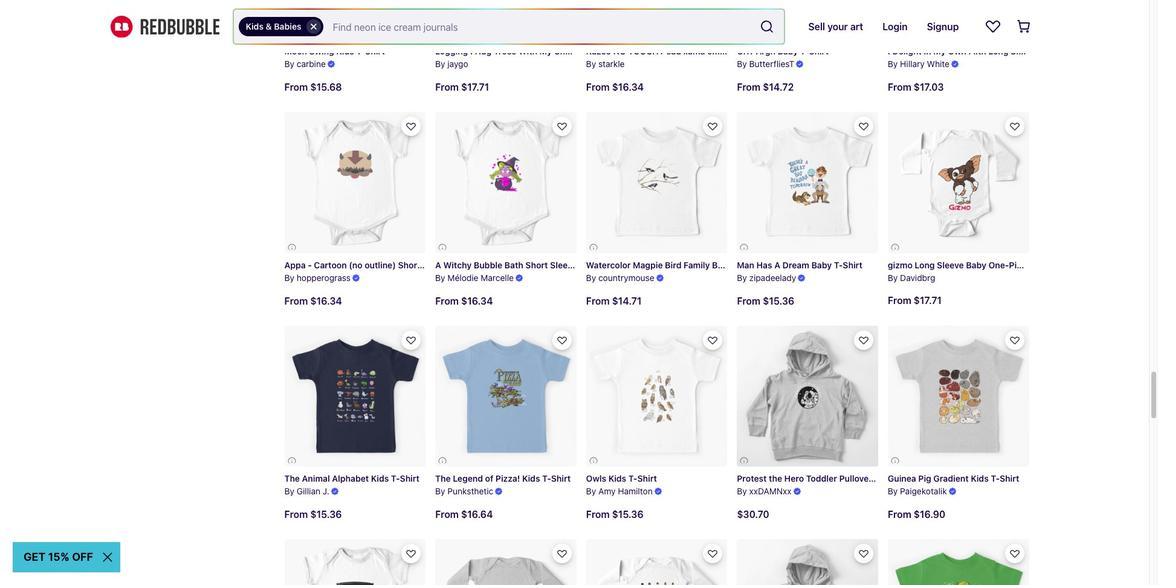 Task type: vqa. For each thing, say whether or not it's contained in the screenshot.
right I
yes



Task type: locate. For each thing, give the bounding box(es) containing it.
$15.36
[[763, 295, 795, 306], [310, 509, 342, 520], [612, 509, 644, 520]]

1 horizontal spatial my
[[934, 46, 946, 57]]

one-
[[670, 46, 690, 57], [1063, 46, 1083, 57], [474, 260, 495, 270], [602, 260, 622, 270], [989, 260, 1010, 270]]

from for guinea pig gradient kids t-shirt
[[888, 509, 912, 520]]

from for watercolor magpie bird family baby t-shirt
[[586, 296, 610, 306]]

kids
[[246, 21, 264, 31], [336, 46, 354, 57], [371, 474, 389, 484], [522, 474, 540, 484], [609, 474, 627, 484], [971, 474, 989, 484]]

by hopperograss
[[285, 273, 351, 283]]

from $15.36 down by amy hamilton
[[586, 509, 644, 520]]

bath
[[505, 260, 524, 270]]

toddler
[[807, 474, 837, 484]]

starkle
[[599, 59, 625, 69]]

one- inside gizmo  long sleeve baby one-piece by davidbrg
[[989, 260, 1010, 270]]

&
[[266, 21, 272, 31]]

from $17.03
[[888, 82, 944, 93]]

long right filth
[[989, 46, 1009, 57]]

2 i from the left
[[888, 46, 891, 57]]

1 horizontal spatial from $15.36
[[586, 509, 644, 520]]

short
[[398, 260, 421, 270], [526, 260, 548, 270]]

protest the hero toddler pullover hoodie
[[737, 474, 904, 484]]

1 horizontal spatial i
[[888, 46, 891, 57]]

watercolor magpie bird family baby t-shirt image
[[586, 112, 728, 253]]

by inside logging i hug trees with my chainsaw long sleeve baby one-piece by jaygo
[[435, 59, 445, 69]]

guinea pig gradient kids t-shirt image
[[888, 326, 1030, 467]]

my inside logging i hug trees with my chainsaw long sleeve baby one-piece by jaygo
[[540, 46, 552, 57]]

by down man
[[737, 273, 747, 283]]

by left starkle
[[586, 59, 596, 69]]

sleeve right filth
[[1011, 46, 1038, 57]]

from $16.34 down starkle
[[586, 82, 644, 93]]

from for the animal alphabet kids t-shirt
[[285, 509, 308, 520]]

from for i delight in my own filth long sleeve baby one-piece
[[888, 82, 912, 93]]

pullover
[[840, 474, 873, 484]]

0 horizontal spatial the
[[285, 474, 300, 484]]

jaygo
[[448, 59, 468, 69]]

moon swing kids t-shirt
[[285, 46, 385, 57]]

from down the 'hillary'
[[888, 82, 912, 93]]

by down protest
[[737, 486, 747, 497]]

the
[[285, 474, 300, 484], [435, 474, 451, 484]]

2 horizontal spatial $16.34
[[612, 82, 644, 93]]

the up the 'by gillian j.'
[[285, 474, 300, 484]]

2 the from the left
[[435, 474, 451, 484]]

by for man has a dream baby t-shirt
[[737, 273, 747, 283]]

kids right swing
[[336, 46, 354, 57]]

babies
[[274, 21, 302, 31]]

from $15.36 for amy
[[586, 509, 644, 520]]

1 horizontal spatial a
[[775, 260, 781, 270]]

1 the from the left
[[285, 474, 300, 484]]

0 horizontal spatial i
[[470, 46, 473, 57]]

logging
[[435, 46, 468, 57]]

by zipadeelady
[[737, 273, 797, 283]]

from down by starkle
[[586, 82, 610, 93]]

hillary
[[901, 59, 925, 69]]

kids right the pizza!
[[522, 474, 540, 484]]

from down by carbine
[[285, 82, 308, 93]]

1 vertical spatial from $17.71
[[888, 295, 942, 306]]

by for the animal alphabet kids t-shirt
[[285, 486, 295, 497]]

t- up hamilton
[[629, 474, 638, 484]]

0 horizontal spatial $15.36
[[310, 509, 342, 520]]

by down watercolor
[[586, 273, 596, 283]]

cartoon
[[314, 260, 347, 270]]

from down by paigekotalik
[[888, 509, 912, 520]]

logging i hug trees with my chainsaw long sleeve baby one-piece by jaygo
[[435, 46, 712, 69]]

from down by zipadeelady
[[737, 295, 761, 306]]

by down appa on the left top of page
[[285, 273, 295, 283]]

long up davidbrg
[[915, 260, 935, 270]]

sleeve up starkle
[[618, 46, 645, 57]]

$16.34
[[612, 82, 644, 93], [310, 295, 342, 306], [461, 295, 493, 306]]

0 horizontal spatial from $17.71
[[435, 82, 489, 93]]

$16.34 down by mélodie marcelle
[[461, 295, 493, 306]]

from
[[435, 82, 459, 93], [586, 82, 610, 93], [285, 82, 308, 93], [737, 82, 761, 93], [888, 82, 912, 93], [888, 295, 912, 306], [285, 295, 308, 306], [435, 295, 459, 306], [737, 295, 761, 306], [586, 296, 610, 306], [285, 509, 308, 520], [435, 509, 459, 520], [586, 509, 610, 520], [888, 509, 912, 520]]

$17.71 for by jaygo
[[461, 82, 489, 93]]

0 horizontal spatial a
[[435, 260, 441, 270]]

from $17.71 down the jaygo
[[435, 82, 489, 93]]

from $14.71
[[586, 296, 642, 306]]

shirt
[[365, 46, 385, 57], [809, 46, 829, 57], [843, 260, 863, 270], [744, 260, 764, 270], [400, 474, 420, 484], [551, 474, 571, 484], [638, 474, 657, 484], [1000, 474, 1020, 484]]

sleeve left watercolor
[[550, 260, 577, 270]]

t- right "argh"
[[801, 46, 809, 57]]

from $17.71 down davidbrg
[[888, 295, 942, 306]]

sleeve
[[618, 46, 645, 57], [1011, 46, 1038, 57], [423, 260, 450, 270], [550, 260, 577, 270], [937, 260, 964, 270]]

mélodie
[[448, 273, 479, 283]]

1 horizontal spatial $17.71
[[914, 295, 942, 306]]

from $17.71
[[435, 82, 489, 93], [888, 295, 942, 306]]

kids & babies button
[[239, 17, 323, 36]]

hug
[[475, 46, 492, 57]]

by for watercolor magpie bird family baby t-shirt
[[586, 273, 596, 283]]

0 vertical spatial $17.71
[[461, 82, 489, 93]]

from $15.36 for gillian
[[285, 509, 342, 520]]

my right in
[[934, 46, 946, 57]]

i left hug
[[470, 46, 473, 57]]

from $15.36 down by zipadeelady
[[737, 295, 795, 306]]

from down amy
[[586, 509, 610, 520]]

i inside logging i hug trees with my chainsaw long sleeve baby one-piece by jaygo
[[470, 46, 473, 57]]

from for a witchy bubble bath short sleeve baby one-piece
[[435, 295, 459, 306]]

from $16.34
[[586, 82, 644, 93], [285, 295, 342, 306], [435, 295, 493, 306]]

sleeve right gizmo
[[937, 260, 964, 270]]

0 horizontal spatial long
[[596, 46, 616, 57]]

by down gizmo
[[888, 273, 898, 283]]

paigekotalik
[[901, 486, 947, 497]]

0 horizontal spatial from $16.34
[[285, 295, 342, 306]]

from down mélodie
[[435, 295, 459, 306]]

gradient
[[934, 474, 969, 484]]

one- inside logging i hug trees with my chainsaw long sleeve baby one-piece by jaygo
[[670, 46, 690, 57]]

$15.36 down zipadeelady
[[763, 295, 795, 306]]

legend
[[453, 474, 483, 484]]

the
[[769, 474, 783, 484]]

from $17.71 for by davidbrg
[[888, 295, 942, 306]]

sleeve inside logging i hug trees with my chainsaw long sleeve baby one-piece by jaygo
[[618, 46, 645, 57]]

2 horizontal spatial $15.36
[[763, 295, 795, 306]]

by for i delight in my own filth long sleeve baby one-piece
[[888, 59, 898, 69]]

1 horizontal spatial from $16.34
[[435, 295, 493, 306]]

Search term search field
[[323, 10, 756, 44]]

by mélodie marcelle
[[435, 273, 514, 283]]

by left 'punksthetic'
[[435, 486, 445, 497]]

the legend of pizza! kids t-shirt image
[[435, 326, 577, 467]]

trees
[[494, 46, 517, 57]]

the animal alphabet kids t-shirt image
[[285, 326, 426, 467]]

from down the jaygo
[[435, 82, 459, 93]]

shirt left owls
[[551, 474, 571, 484]]

by left gillian
[[285, 486, 295, 497]]

$17.71 down davidbrg
[[914, 295, 942, 306]]

$15.68
[[310, 82, 342, 93]]

from for the legend of pizza! kids t-shirt
[[435, 509, 459, 520]]

by down the moon
[[285, 59, 295, 69]]

a right has
[[775, 260, 781, 270]]

kids left &
[[246, 21, 264, 31]]

1 horizontal spatial the
[[435, 474, 451, 484]]

by down logging
[[435, 59, 445, 69]]

by down owls
[[586, 486, 596, 497]]

sleeve up mélodie
[[423, 260, 450, 270]]

1 i from the left
[[470, 46, 473, 57]]

shirt right "argh"
[[809, 46, 829, 57]]

1 horizontal spatial long
[[915, 260, 935, 270]]

i left delight
[[888, 46, 891, 57]]

from down davidbrg
[[888, 295, 912, 306]]

piece inside logging i hug trees with my chainsaw long sleeve baby one-piece by jaygo
[[690, 46, 712, 57]]

magpie
[[633, 260, 663, 270]]

appa - cartoon (no outline) short sleeve baby one-piece image
[[285, 112, 426, 253]]

$15.36 down hamilton
[[612, 509, 644, 520]]

1 vertical spatial $17.71
[[914, 295, 942, 306]]

$30.70
[[737, 509, 770, 520]]

has
[[757, 260, 773, 270]]

by paigekotalik
[[888, 486, 947, 497]]

1 short from the left
[[398, 260, 421, 270]]

by down witchy
[[435, 273, 445, 283]]

2 horizontal spatial from $15.36
[[737, 295, 795, 306]]

watercolor magpie bird family baby t-shirt
[[586, 260, 764, 270]]

from $15.36 down gillian
[[285, 509, 342, 520]]

1 my from the left
[[540, 46, 552, 57]]

$16.90
[[914, 509, 946, 520]]

0 horizontal spatial $17.71
[[461, 82, 489, 93]]

from down by hopperograss
[[285, 295, 308, 306]]

guinea pig gradient kids t-shirt
[[888, 474, 1020, 484]]

from $15.36
[[737, 295, 795, 306], [285, 509, 342, 520], [586, 509, 644, 520]]

bird
[[665, 260, 682, 270]]

$16.34 down hopperograss
[[310, 295, 342, 306]]

$16.34 down starkle
[[612, 82, 644, 93]]

shirt right gradient
[[1000, 474, 1020, 484]]

0 horizontal spatial from $15.36
[[285, 509, 342, 520]]

witchy
[[444, 260, 472, 270]]

1 horizontal spatial $15.36
[[612, 509, 644, 520]]

shirt right swing
[[365, 46, 385, 57]]

by butterfliest
[[737, 59, 795, 69]]

from down by punksthetic
[[435, 509, 459, 520]]

1 horizontal spatial $16.34
[[461, 295, 493, 306]]

t- right alphabet
[[391, 474, 400, 484]]

with
[[519, 46, 538, 57]]

chainsaw
[[554, 46, 594, 57]]

man
[[737, 260, 755, 270]]

short right outline)
[[398, 260, 421, 270]]

from $16.34 down by hopperograss
[[285, 295, 342, 306]]

1 horizontal spatial short
[[526, 260, 548, 270]]

from left the "$14.71"
[[586, 296, 610, 306]]

dustin stranger things kids t-shirt image
[[888, 539, 1030, 585]]

from for owls kids t-shirt
[[586, 509, 610, 520]]

$17.71 down the jaygo
[[461, 82, 489, 93]]

owls
[[586, 474, 607, 484]]

$15.36 for zipadeelady
[[763, 295, 795, 306]]

redbubble logo image
[[110, 16, 219, 38]]

piece
[[690, 46, 712, 57], [1083, 46, 1106, 57], [495, 260, 517, 270], [622, 260, 645, 270], [1010, 260, 1032, 270]]

short right bath
[[526, 260, 548, 270]]

a left witchy
[[435, 260, 441, 270]]

0 horizontal spatial my
[[540, 46, 552, 57]]

from down by butterfliest
[[737, 82, 761, 93]]

by
[[285, 59, 295, 69], [435, 59, 445, 69], [737, 59, 747, 69], [586, 59, 596, 69], [888, 59, 898, 69], [285, 273, 295, 283], [435, 273, 445, 283], [737, 273, 747, 283], [586, 273, 596, 283], [888, 273, 898, 283], [285, 486, 295, 497], [435, 486, 445, 497], [737, 486, 747, 497], [586, 486, 596, 497], [888, 486, 898, 497]]

a witchy bubble bath short sleeve baby one-piece image
[[435, 112, 577, 253]]

my right with
[[540, 46, 552, 57]]

by starkle
[[586, 59, 625, 69]]

kids right alphabet
[[371, 474, 389, 484]]

$15.36 down j.
[[310, 509, 342, 520]]

the up by punksthetic
[[435, 474, 451, 484]]

my
[[540, 46, 552, 57], [934, 46, 946, 57]]

from $16.34 down mélodie
[[435, 295, 493, 306]]

by down 'hoodie'
[[888, 486, 898, 497]]

the for from $15.36
[[285, 474, 300, 484]]

$17.03
[[914, 82, 944, 93]]

long up by starkle
[[596, 46, 616, 57]]

0 vertical spatial from $17.71
[[435, 82, 489, 93]]

baby
[[647, 46, 667, 57], [778, 46, 798, 57], [1040, 46, 1061, 57], [452, 260, 472, 270], [579, 260, 600, 270], [812, 260, 832, 270], [712, 260, 733, 270], [967, 260, 987, 270]]

carbine
[[297, 59, 326, 69]]

t- right the pizza!
[[543, 474, 551, 484]]

from down the 'by gillian j.'
[[285, 509, 308, 520]]

0 horizontal spatial $16.34
[[310, 295, 342, 306]]

by for appa - cartoon (no outline) short sleeve baby one-piece
[[285, 273, 295, 283]]

$15.36 for gillian
[[310, 509, 342, 520]]

t- right swing
[[356, 46, 365, 57]]

0 horizontal spatial short
[[398, 260, 421, 270]]

from for gizmo  long sleeve baby one-piece
[[888, 295, 912, 306]]

1 horizontal spatial from $17.71
[[888, 295, 942, 306]]

2 my from the left
[[934, 46, 946, 57]]

by down grrr
[[737, 59, 747, 69]]

outline)
[[365, 260, 396, 270]]

by for owls kids t-shirt
[[586, 486, 596, 497]]

by down delight
[[888, 59, 898, 69]]

from $16.64
[[435, 509, 493, 520]]

by xxdamnxx
[[737, 486, 792, 497]]



Task type: describe. For each thing, give the bounding box(es) containing it.
hopperograss
[[297, 273, 351, 283]]

pizza!
[[496, 474, 520, 484]]

by for grrr argh baby t-shirt
[[737, 59, 747, 69]]

t- right dream
[[834, 260, 843, 270]]

banksy ballon girl toddler pullover hoodie image
[[737, 539, 879, 585]]

from for moon swing kids t-shirt
[[285, 82, 308, 93]]

by for protest the hero toddler pullover hoodie
[[737, 486, 747, 497]]

of
[[485, 474, 494, 484]]

own
[[948, 46, 967, 57]]

protest the hero toddler pullover hoodie image
[[737, 326, 879, 467]]

shirt left legend
[[400, 474, 420, 484]]

by carbine
[[285, 59, 326, 69]]

by for the legend of pizza! kids t-shirt
[[435, 486, 445, 497]]

by for moon swing kids t-shirt
[[285, 59, 295, 69]]

long inside gizmo  long sleeve baby one-piece by davidbrg
[[915, 260, 935, 270]]

countrymouse
[[599, 273, 655, 283]]

baby inside gizmo  long sleeve baby one-piece by davidbrg
[[967, 260, 987, 270]]

by amy hamilton
[[586, 486, 653, 497]]

from for logging i hug trees with my chainsaw long sleeve baby one-piece
[[435, 82, 459, 93]]

animal
[[302, 474, 330, 484]]

from $17.71 for by jaygo
[[435, 82, 489, 93]]

hoodie
[[875, 474, 904, 484]]

in
[[924, 46, 932, 57]]

$16.34 for appa - cartoon (no outline) short sleeve baby one-piece
[[310, 295, 342, 306]]

hero
[[785, 474, 804, 484]]

-
[[308, 260, 312, 270]]

butterfliest
[[750, 59, 795, 69]]

punksthetic
[[448, 486, 494, 497]]

delight
[[893, 46, 922, 57]]

davidbrg
[[901, 273, 936, 283]]

$17.71 for by davidbrg
[[914, 295, 942, 306]]

watercolor
[[586, 260, 631, 270]]

2 short from the left
[[526, 260, 548, 270]]

long inside logging i hug trees with my chainsaw long sleeve baby one-piece by jaygo
[[596, 46, 616, 57]]

$16.64
[[461, 509, 493, 520]]

2 a from the left
[[775, 260, 781, 270]]

moon
[[285, 46, 307, 57]]

from $14.72
[[737, 82, 794, 93]]

2 horizontal spatial long
[[989, 46, 1009, 57]]

protest
[[737, 474, 767, 484]]

shirt up by zipadeelady
[[744, 260, 764, 270]]

grrr argh baby t-shirt
[[737, 46, 829, 57]]

kids right gradient
[[971, 474, 989, 484]]

alphabet
[[332, 474, 369, 484]]

gillian
[[297, 486, 321, 497]]

shirt up hamilton
[[638, 474, 657, 484]]

swing
[[309, 46, 334, 57]]

a witchy bubble bath short sleeve baby one-piece
[[435, 260, 645, 270]]

Kids & Babies field
[[234, 10, 785, 44]]

cute shrimp motivation long sleeve baby one-piece image
[[435, 539, 577, 585]]

from $15.36 for zipadeelady
[[737, 295, 795, 306]]

the for from $16.64
[[435, 474, 451, 484]]

by for guinea pig gradient kids t-shirt
[[888, 486, 898, 497]]

grrr
[[737, 46, 754, 57]]

gizmo
[[888, 260, 913, 270]]

j.
[[323, 486, 330, 497]]

owls kids t-shirt
[[586, 474, 657, 484]]

from for grrr argh baby t-shirt
[[737, 82, 761, 93]]

family
[[684, 260, 710, 270]]

2 horizontal spatial from $16.34
[[586, 82, 644, 93]]

from $16.34 for a witchy bubble bath short sleeve baby one-piece
[[435, 295, 493, 306]]

by inside gizmo  long sleeve baby one-piece by davidbrg
[[888, 273, 898, 283]]

by punksthetic
[[435, 486, 494, 497]]

by countrymouse
[[586, 273, 655, 283]]

(no
[[349, 260, 363, 270]]

i delight in my own filth long sleeve baby one-piece
[[888, 46, 1106, 57]]

the animal alphabet kids t-shirt
[[285, 474, 420, 484]]

bubble
[[474, 260, 503, 270]]

from $16.34 for appa - cartoon (no outline) short sleeve baby one-piece
[[285, 295, 342, 306]]

owls kids t-shirt image
[[586, 326, 728, 467]]

by gillian j.
[[285, 486, 330, 497]]

shirt left gizmo
[[843, 260, 863, 270]]

gizmo  long sleeve baby one-piece by davidbrg
[[888, 260, 1032, 283]]

man has a dream baby t-shirt image
[[737, 112, 879, 253]]

by for a witchy bubble bath short sleeve baby one-piece
[[435, 273, 445, 283]]

white
[[927, 59, 950, 69]]

dream
[[783, 260, 810, 270]]

gizmo  long sleeve baby one-piece image
[[888, 112, 1030, 253]]

from for appa - cartoon (no outline) short sleeve baby one-piece
[[285, 295, 308, 306]]

1 a from the left
[[435, 260, 441, 270]]

hamilton
[[618, 486, 653, 497]]

pig
[[919, 474, 932, 484]]

kids up by amy hamilton
[[609, 474, 627, 484]]

man has a dream baby t-shirt
[[737, 260, 863, 270]]

xxdamnxx
[[750, 486, 792, 497]]

$14.71
[[612, 296, 642, 306]]

$14.72
[[763, 82, 794, 93]]

marcelle
[[481, 273, 514, 283]]

$16.34 for a witchy bubble bath short sleeve baby one-piece
[[461, 295, 493, 306]]

appa
[[285, 260, 306, 270]]

from $15.68
[[285, 82, 342, 93]]

filth
[[969, 46, 987, 57]]

t- left has
[[735, 260, 744, 270]]

from for man has a dream baby t-shirt
[[737, 295, 761, 306]]

piece inside gizmo  long sleeve baby one-piece by davidbrg
[[1010, 260, 1032, 270]]

baby inside logging i hug trees with my chainsaw long sleeve baby one-piece by jaygo
[[647, 46, 667, 57]]

amy
[[599, 486, 616, 497]]

$15.36 for amy
[[612, 509, 644, 520]]

by hillary white
[[888, 59, 950, 69]]

sleeve inside gizmo  long sleeve baby one-piece by davidbrg
[[937, 260, 964, 270]]

the legend of pizza! kids t-shirt
[[435, 474, 571, 484]]

guinea
[[888, 474, 917, 484]]

appa - cartoon (no outline) short sleeve baby one-piece
[[285, 260, 517, 270]]

kids inside kids & babies button
[[246, 21, 264, 31]]

t- right gradient
[[991, 474, 1000, 484]]



